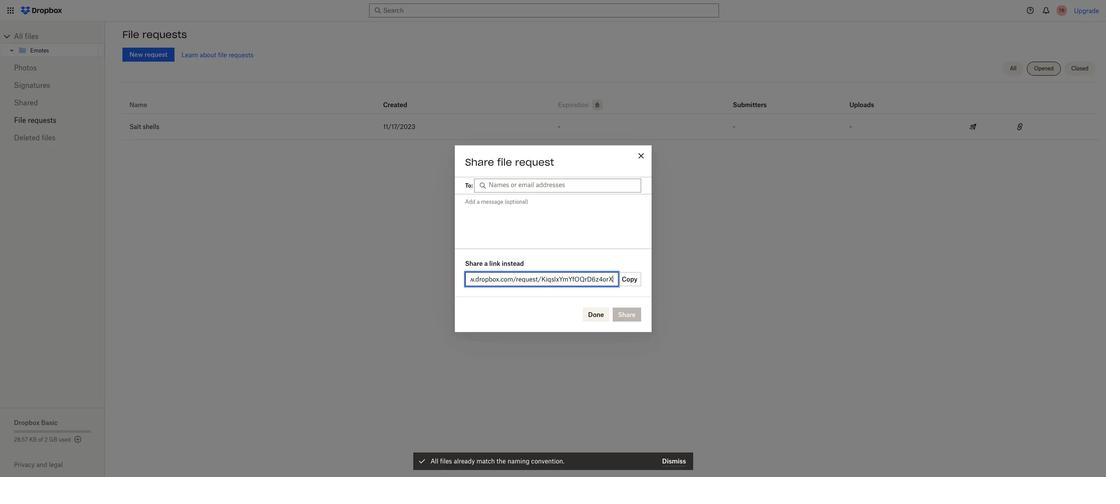 Task type: vqa. For each thing, say whether or not it's contained in the screenshot.
navigation
no



Task type: describe. For each thing, give the bounding box(es) containing it.
all for all files
[[14, 32, 23, 41]]

11/17/2023
[[383, 123, 416, 130]]

done button
[[583, 308, 610, 322]]

of
[[38, 437, 43, 443]]

0 vertical spatial file
[[123, 28, 139, 41]]

2 vertical spatial requests
[[28, 116, 56, 125]]

row containing name
[[123, 86, 1100, 114]]

Add a message (optional) text field
[[455, 194, 652, 247]]

signatures
[[14, 81, 50, 90]]

0 vertical spatial file
[[218, 51, 227, 58]]

match
[[477, 458, 495, 465]]

Contact input text field
[[489, 180, 637, 190]]

upgrade
[[1075, 7, 1100, 14]]

all button
[[1004, 62, 1024, 76]]

naming
[[508, 458, 530, 465]]

done
[[589, 311, 604, 318]]

request
[[515, 156, 554, 168]]

used
[[59, 437, 71, 443]]

closed button
[[1065, 62, 1096, 76]]

1 vertical spatial requests
[[229, 51, 254, 58]]

table containing name
[[123, 86, 1100, 140]]

signatures link
[[14, 77, 91, 94]]

learn
[[182, 51, 198, 58]]

28.57 kb of 2 gb used
[[14, 437, 71, 443]]

emotes link
[[18, 45, 97, 56]]

shared link
[[14, 94, 91, 112]]

28.57
[[14, 437, 28, 443]]

files for all files
[[25, 32, 39, 41]]

already
[[454, 458, 475, 465]]

all files
[[14, 32, 39, 41]]

salt
[[130, 123, 141, 130]]

kb
[[29, 437, 37, 443]]

share file request
[[465, 156, 554, 168]]

deleted files
[[14, 133, 56, 142]]

share a link instead
[[465, 260, 524, 267]]

2
[[44, 437, 48, 443]]

legal
[[49, 461, 63, 469]]

learn about file requests link
[[182, 51, 254, 58]]

upgrade link
[[1075, 7, 1100, 14]]

all files link
[[14, 29, 105, 43]]

gb
[[49, 437, 57, 443]]

created button
[[383, 100, 407, 110]]

all for all
[[1011, 65, 1017, 72]]

the
[[497, 458, 506, 465]]

files for deleted files
[[42, 133, 56, 142]]

all for all files already match the naming convention.
[[431, 458, 439, 465]]

1 column header from the left
[[733, 89, 768, 110]]

share file request dialog
[[455, 145, 652, 332]]

1 horizontal spatial requests
[[142, 28, 187, 41]]

2 column header from the left
[[850, 89, 885, 110]]

cell inside row
[[1053, 114, 1100, 140]]

0 horizontal spatial file requests
[[14, 116, 56, 125]]



Task type: locate. For each thing, give the bounding box(es) containing it.
dropbox logo - go to the homepage image
[[18, 4, 65, 18]]

opened button
[[1028, 62, 1061, 76]]

all files tree
[[1, 29, 105, 57]]

copy
[[622, 275, 638, 283]]

file requests
[[123, 28, 187, 41], [14, 116, 56, 125]]

file requests up "deleted files"
[[14, 116, 56, 125]]

closed
[[1072, 65, 1089, 72]]

requests right about
[[229, 51, 254, 58]]

all left already
[[431, 458, 439, 465]]

files for all files already match the naming convention.
[[440, 458, 452, 465]]

instead
[[502, 260, 524, 267]]

emotes
[[30, 47, 49, 54]]

files
[[25, 32, 39, 41], [42, 133, 56, 142], [440, 458, 452, 465]]

dismiss
[[663, 458, 686, 465]]

1 horizontal spatial file
[[497, 156, 512, 168]]

link
[[490, 260, 501, 267]]

photos link
[[14, 59, 91, 77]]

share for share file request
[[465, 156, 494, 168]]

dropbox
[[14, 419, 40, 427]]

opened
[[1035, 65, 1054, 72]]

file requests up learn
[[123, 28, 187, 41]]

copy link image
[[1015, 122, 1026, 132]]

2 horizontal spatial requests
[[229, 51, 254, 58]]

and
[[36, 461, 47, 469]]

file right about
[[218, 51, 227, 58]]

photos
[[14, 63, 37, 72]]

dropbox basic
[[14, 419, 58, 427]]

2 horizontal spatial -
[[850, 123, 852, 130]]

basic
[[41, 419, 58, 427]]

send email image
[[968, 122, 979, 132]]

2 vertical spatial all
[[431, 458, 439, 465]]

2 row from the top
[[123, 114, 1100, 140]]

row containing salt shells
[[123, 114, 1100, 140]]

shared
[[14, 98, 38, 107]]

all
[[14, 32, 23, 41], [1011, 65, 1017, 72], [431, 458, 439, 465]]

table
[[123, 86, 1100, 140]]

file inside dialog
[[497, 156, 512, 168]]

all up "photos" at left top
[[14, 32, 23, 41]]

1 vertical spatial file requests
[[14, 116, 56, 125]]

deleted
[[14, 133, 40, 142]]

1 vertical spatial file
[[14, 116, 26, 125]]

1 vertical spatial files
[[42, 133, 56, 142]]

share
[[465, 156, 494, 168], [465, 260, 483, 267]]

1 horizontal spatial files
[[42, 133, 56, 142]]

share up to:
[[465, 156, 494, 168]]

0 horizontal spatial file
[[14, 116, 26, 125]]

privacy and legal
[[14, 461, 63, 469]]

0 vertical spatial requests
[[142, 28, 187, 41]]

requests
[[142, 28, 187, 41], [229, 51, 254, 58], [28, 116, 56, 125]]

file
[[218, 51, 227, 58], [497, 156, 512, 168]]

requests up learn
[[142, 28, 187, 41]]

share for share a link instead
[[465, 260, 483, 267]]

get more space image
[[72, 435, 83, 445]]

0 vertical spatial files
[[25, 32, 39, 41]]

1 horizontal spatial all
[[431, 458, 439, 465]]

0 horizontal spatial all
[[14, 32, 23, 41]]

file left request
[[497, 156, 512, 168]]

learn about file requests
[[182, 51, 254, 58]]

1 row from the top
[[123, 86, 1100, 114]]

2 share from the top
[[465, 260, 483, 267]]

1 share from the top
[[465, 156, 494, 168]]

files left already
[[440, 458, 452, 465]]

to:
[[465, 182, 473, 189]]

file
[[123, 28, 139, 41], [14, 116, 26, 125]]

cell
[[1053, 114, 1100, 140]]

-
[[558, 123, 561, 130], [733, 123, 736, 130], [850, 123, 852, 130]]

about
[[200, 51, 216, 58]]

files down file requests link at the left top
[[42, 133, 56, 142]]

0 horizontal spatial file
[[218, 51, 227, 58]]

1 horizontal spatial column header
[[850, 89, 885, 110]]

1 vertical spatial all
[[1011, 65, 1017, 72]]

0 vertical spatial share
[[465, 156, 494, 168]]

pro trial element
[[589, 100, 603, 110]]

0 vertical spatial file requests
[[123, 28, 187, 41]]

convention.
[[532, 458, 565, 465]]

all files already match the naming convention.
[[431, 458, 565, 465]]

2 horizontal spatial files
[[440, 458, 452, 465]]

all inside tree
[[14, 32, 23, 41]]

1 vertical spatial share
[[465, 260, 483, 267]]

1 horizontal spatial file requests
[[123, 28, 187, 41]]

all left opened
[[1011, 65, 1017, 72]]

salt shells
[[130, 123, 159, 130]]

1 - from the left
[[558, 123, 561, 130]]

copy button
[[619, 272, 641, 286]]

privacy
[[14, 461, 35, 469]]

0 vertical spatial all
[[14, 32, 23, 41]]

row
[[123, 86, 1100, 114], [123, 114, 1100, 140]]

dismiss button
[[663, 456, 686, 467]]

column header
[[733, 89, 768, 110], [850, 89, 885, 110]]

0 horizontal spatial -
[[558, 123, 561, 130]]

0 horizontal spatial files
[[25, 32, 39, 41]]

requests up "deleted files"
[[28, 116, 56, 125]]

share left a
[[465, 260, 483, 267]]

created
[[383, 101, 407, 109]]

0 horizontal spatial requests
[[28, 116, 56, 125]]

all inside button
[[1011, 65, 1017, 72]]

Share a link instead text field
[[471, 274, 613, 284]]

files up emotes
[[25, 32, 39, 41]]

3 - from the left
[[850, 123, 852, 130]]

1 horizontal spatial file
[[123, 28, 139, 41]]

privacy and legal link
[[14, 461, 105, 469]]

name
[[130, 101, 147, 109]]

0 horizontal spatial column header
[[733, 89, 768, 110]]

2 - from the left
[[733, 123, 736, 130]]

shells
[[143, 123, 159, 130]]

files inside tree
[[25, 32, 39, 41]]

2 vertical spatial files
[[440, 458, 452, 465]]

1 horizontal spatial -
[[733, 123, 736, 130]]

alert
[[413, 453, 693, 470]]

file requests link
[[14, 112, 91, 129]]

2 horizontal spatial all
[[1011, 65, 1017, 72]]

alert containing dismiss
[[413, 453, 693, 470]]

global header element
[[0, 0, 1107, 21]]

1 vertical spatial file
[[497, 156, 512, 168]]

deleted files link
[[14, 129, 91, 147]]

a
[[485, 260, 488, 267]]



